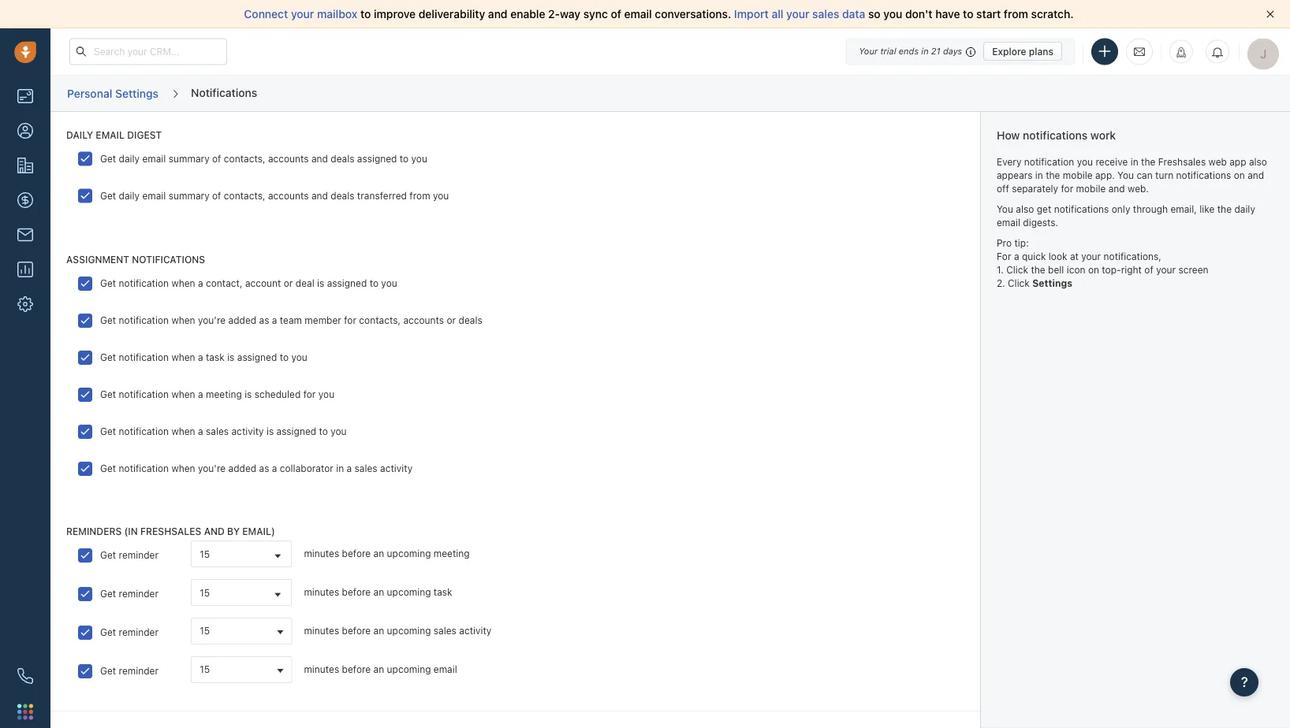 Task type: locate. For each thing, give the bounding box(es) containing it.
2 added from the top
[[228, 463, 257, 474]]

from
[[1004, 7, 1029, 21], [410, 190, 430, 201]]

get notification when you're added as a team member for contacts, accounts or deals
[[100, 315, 483, 326]]

added right you're
[[228, 315, 257, 326]]

summary for get daily email summary of contacts, accounts and deals assigned to you
[[169, 153, 210, 164]]

on
[[1234, 170, 1246, 181], [1089, 264, 1100, 275]]

a right collaborator
[[347, 463, 352, 474]]

all
[[772, 7, 784, 21]]

receive
[[1096, 156, 1128, 167]]

when down get notification when a meeting is scheduled for you on the bottom of the page
[[172, 426, 195, 437]]

1 summary from the top
[[169, 153, 210, 164]]

click right 1. at top
[[1007, 264, 1029, 275]]

0 horizontal spatial settings
[[115, 87, 159, 100]]

task up get notification when a meeting is scheduled for you on the bottom of the page
[[206, 352, 225, 363]]

before down minutes before an upcoming sales activity
[[342, 665, 371, 676]]

1 horizontal spatial meeting
[[434, 549, 470, 560]]

0 vertical spatial added
[[228, 315, 257, 326]]

minutes before an upcoming sales activity
[[304, 626, 492, 637]]

upcoming for sales
[[387, 626, 431, 637]]

is right deal
[[317, 278, 325, 289]]

activity for a
[[232, 426, 264, 437]]

notifications,
[[1104, 251, 1162, 262]]

as left collaborator
[[259, 463, 269, 474]]

turn
[[1156, 170, 1174, 181]]

2 15 link from the top
[[192, 581, 291, 606]]

2 horizontal spatial activity
[[459, 626, 492, 637]]

6 when from the top
[[172, 463, 195, 474]]

also right app
[[1250, 156, 1268, 167]]

your
[[291, 7, 314, 21], [787, 7, 810, 21], [1082, 251, 1102, 262], [1157, 264, 1176, 275]]

2 get reminder from the top
[[100, 589, 159, 600]]

4 minutes from the top
[[304, 665, 339, 676]]

a left contact,
[[198, 278, 203, 289]]

phone image
[[17, 669, 33, 685]]

notifications
[[1023, 129, 1088, 142], [1177, 170, 1232, 181], [1055, 204, 1110, 215], [132, 254, 205, 265]]

settings up digest
[[115, 87, 159, 100]]

app
[[1230, 156, 1247, 167]]

before for before an upcoming task
[[342, 587, 371, 598]]

0 vertical spatial task
[[206, 352, 225, 363]]

for right member
[[344, 315, 357, 326]]

email inside you also get notifications only through email, like the daily email digests.
[[997, 217, 1021, 228]]

upcoming
[[387, 549, 431, 560], [387, 587, 431, 598], [387, 626, 431, 637], [387, 665, 431, 676]]

notifications inside you also get notifications only through email, like the daily email digests.
[[1055, 204, 1110, 215]]

as left the team
[[259, 315, 269, 326]]

1 horizontal spatial or
[[447, 315, 456, 326]]

notification for every notification you receive in the freshsales web app also appears in the mobile app. you can turn notifications on and off separately for mobile and web.
[[1025, 156, 1075, 167]]

3 get reminder from the top
[[100, 628, 159, 639]]

what's new image
[[1176, 47, 1187, 58]]

web.
[[1128, 183, 1149, 194]]

sales
[[813, 7, 840, 21], [206, 426, 229, 437], [355, 463, 378, 474], [434, 626, 457, 637]]

like
[[1200, 204, 1215, 215]]

an down minutes before an upcoming task
[[374, 626, 384, 637]]

1 horizontal spatial on
[[1234, 170, 1246, 181]]

deals
[[331, 153, 355, 164], [331, 190, 355, 201], [459, 315, 483, 326]]

0 horizontal spatial on
[[1089, 264, 1100, 275]]

1 reminder from the top
[[119, 550, 159, 561]]

an up minutes before an upcoming task
[[374, 549, 384, 560]]

2 vertical spatial for
[[303, 389, 316, 400]]

upcoming for email
[[387, 665, 431, 676]]

task up minutes before an upcoming sales activity
[[434, 587, 453, 598]]

of right right
[[1145, 264, 1154, 275]]

freshsales
[[1159, 156, 1206, 167], [140, 527, 201, 538]]

1 horizontal spatial freshsales
[[1159, 156, 1206, 167]]

0 vertical spatial you
[[1118, 170, 1135, 181]]

the up separately
[[1046, 170, 1061, 181]]

2 reminder from the top
[[119, 589, 159, 600]]

4 before from the top
[[342, 665, 371, 676]]

sales up minutes before an upcoming email
[[434, 626, 457, 637]]

1 vertical spatial added
[[228, 463, 257, 474]]

contacts, for transferred
[[224, 190, 266, 201]]

sales down get notification when a meeting is scheduled for you on the bottom of the page
[[206, 426, 229, 437]]

assigned
[[357, 153, 397, 164], [327, 278, 367, 289], [237, 352, 277, 363], [277, 426, 316, 437]]

meeting
[[206, 389, 242, 400], [434, 549, 470, 560]]

top-
[[1102, 264, 1122, 275]]

also left get
[[1016, 204, 1035, 215]]

0 vertical spatial settings
[[115, 87, 159, 100]]

personal settings
[[67, 87, 159, 100]]

0 horizontal spatial also
[[1016, 204, 1035, 215]]

minutes
[[304, 549, 339, 560], [304, 587, 339, 598], [304, 626, 339, 637], [304, 665, 339, 676]]

notifications right assignment
[[132, 254, 205, 265]]

daily for get daily email summary of contacts, accounts and deals assigned to you
[[119, 153, 140, 164]]

an down minutes before an upcoming sales activity
[[374, 665, 384, 676]]

1 vertical spatial accounts
[[268, 190, 309, 201]]

activity
[[232, 426, 264, 437], [380, 463, 413, 474], [459, 626, 492, 637]]

2 vertical spatial daily
[[1235, 204, 1256, 215]]

0 vertical spatial activity
[[232, 426, 264, 437]]

4 15 from the top
[[200, 665, 210, 676]]

work
[[1091, 129, 1117, 142]]

0 vertical spatial from
[[1004, 7, 1029, 21]]

1 vertical spatial also
[[1016, 204, 1035, 215]]

2 an from the top
[[374, 587, 384, 598]]

an for before an upcoming task
[[374, 587, 384, 598]]

through
[[1134, 204, 1168, 215]]

get reminder
[[100, 550, 159, 561], [100, 589, 159, 600], [100, 628, 159, 639], [100, 666, 159, 677]]

click right 2.
[[1008, 278, 1030, 289]]

5 when from the top
[[172, 426, 195, 437]]

for
[[1062, 183, 1074, 194], [344, 315, 357, 326], [303, 389, 316, 400]]

0 horizontal spatial you
[[997, 204, 1014, 215]]

freshsales right (in
[[140, 527, 201, 538]]

2 when from the top
[[172, 315, 195, 326]]

and
[[488, 7, 508, 21], [312, 153, 328, 164], [1248, 170, 1265, 181], [1109, 183, 1126, 194], [312, 190, 328, 201], [204, 527, 225, 538]]

from right start
[[1004, 7, 1029, 21]]

of down notifications
[[212, 153, 221, 164]]

when for get notification when a meeting is scheduled for you
[[172, 389, 195, 400]]

to
[[361, 7, 371, 21], [963, 7, 974, 21], [400, 153, 409, 164], [370, 278, 379, 289], [280, 352, 289, 363], [319, 426, 328, 437]]

for right separately
[[1062, 183, 1074, 194]]

before up minutes before an upcoming task
[[342, 549, 371, 560]]

2 as from the top
[[259, 463, 269, 474]]

transferred
[[357, 190, 407, 201]]

0 vertical spatial freshsales
[[1159, 156, 1206, 167]]

connect your mailbox link
[[244, 7, 361, 21]]

0 vertical spatial also
[[1250, 156, 1268, 167]]

settings inside pro tip: for a quick look at your notifications, 1. click the bell icon on top-right of your screen 2. click settings
[[1033, 278, 1073, 289]]

3 15 from the top
[[200, 626, 210, 637]]

3 an from the top
[[374, 626, 384, 637]]

a
[[1015, 251, 1020, 262], [198, 278, 203, 289], [272, 315, 277, 326], [198, 352, 203, 363], [198, 389, 203, 400], [198, 426, 203, 437], [272, 463, 277, 474], [347, 463, 352, 474]]

4 upcoming from the top
[[387, 665, 431, 676]]

0 horizontal spatial meeting
[[206, 389, 242, 400]]

0 vertical spatial mobile
[[1063, 170, 1093, 181]]

from right transferred
[[410, 190, 430, 201]]

1 15 button from the top
[[191, 619, 292, 645]]

1 horizontal spatial settings
[[1033, 278, 1073, 289]]

daily email digest
[[66, 129, 162, 140]]

to right deal
[[370, 278, 379, 289]]

1 15 link from the top
[[192, 542, 291, 567]]

0 horizontal spatial activity
[[232, 426, 264, 437]]

upcoming up minutes before an upcoming email
[[387, 626, 431, 637]]

mobile left app.
[[1063, 170, 1093, 181]]

3 reminder from the top
[[119, 628, 159, 639]]

you inside every notification you receive in the freshsales web app also appears in the mobile app. you can turn notifications on and off separately for mobile and web.
[[1077, 156, 1093, 167]]

the down quick
[[1031, 264, 1046, 275]]

when left you're
[[172, 463, 195, 474]]

0 vertical spatial deals
[[331, 153, 355, 164]]

3 upcoming from the top
[[387, 626, 431, 637]]

0 vertical spatial summary
[[169, 153, 210, 164]]

2 horizontal spatial for
[[1062, 183, 1074, 194]]

4 reminder from the top
[[119, 666, 159, 677]]

before
[[342, 549, 371, 560], [342, 587, 371, 598], [342, 626, 371, 637], [342, 665, 371, 676]]

Search your CRM... text field
[[69, 38, 227, 65]]

reminder for minutes before an upcoming email
[[119, 666, 159, 677]]

scheduled
[[255, 389, 301, 400]]

when
[[172, 278, 195, 289], [172, 315, 195, 326], [172, 352, 195, 363], [172, 389, 195, 400], [172, 426, 195, 437], [172, 463, 195, 474]]

minutes before an upcoming task
[[304, 587, 453, 598]]

2 minutes from the top
[[304, 587, 339, 598]]

reminders (in freshsales and by email)
[[66, 527, 275, 538]]

2 vertical spatial activity
[[459, 626, 492, 637]]

1 vertical spatial activity
[[380, 463, 413, 474]]

deal
[[296, 278, 315, 289]]

for right "scheduled"
[[303, 389, 316, 400]]

1 vertical spatial deals
[[331, 190, 355, 201]]

to left start
[[963, 7, 974, 21]]

get notification when you're added as a collaborator in a sales activity
[[100, 463, 413, 474]]

daily for get daily email summary of contacts, accounts and deals transferred from you
[[119, 190, 140, 201]]

a left the team
[[272, 315, 277, 326]]

you
[[1118, 170, 1135, 181], [997, 204, 1014, 215]]

in up can
[[1131, 156, 1139, 167]]

0 vertical spatial on
[[1234, 170, 1246, 181]]

mobile down app.
[[1077, 183, 1106, 194]]

1 vertical spatial 15 button
[[191, 657, 292, 684]]

0 vertical spatial click
[[1007, 264, 1029, 275]]

1 vertical spatial summary
[[169, 190, 210, 201]]

0 vertical spatial contacts,
[[224, 153, 266, 164]]

contact,
[[206, 278, 243, 289]]

task for a
[[206, 352, 225, 363]]

upcoming up minutes before an upcoming task
[[387, 549, 431, 560]]

contacts, up 'get daily email summary of contacts, accounts and deals transferred from you'
[[224, 153, 266, 164]]

1 before from the top
[[342, 549, 371, 560]]

reminder for minutes before an upcoming meeting
[[119, 550, 159, 561]]

on inside every notification you receive in the freshsales web app also appears in the mobile app. you can turn notifications on and off separately for mobile and web.
[[1234, 170, 1246, 181]]

1 vertical spatial as
[[259, 463, 269, 474]]

1 an from the top
[[374, 549, 384, 560]]

of right the sync
[[611, 7, 622, 21]]

1 horizontal spatial task
[[434, 587, 453, 598]]

3 minutes from the top
[[304, 626, 339, 637]]

added
[[228, 315, 257, 326], [228, 463, 257, 474]]

0 vertical spatial 15 link
[[192, 542, 291, 567]]

you
[[884, 7, 903, 21], [411, 153, 428, 164], [1077, 156, 1093, 167], [433, 190, 449, 201], [381, 278, 397, 289], [291, 352, 308, 363], [319, 389, 335, 400], [331, 426, 347, 437]]

0 vertical spatial accounts
[[268, 153, 309, 164]]

when up get notification when a meeting is scheduled for you on the bottom of the page
[[172, 352, 195, 363]]

get
[[1037, 204, 1052, 215]]

2 upcoming from the top
[[387, 587, 431, 598]]

1 vertical spatial settings
[[1033, 278, 1073, 289]]

your right at on the top right
[[1082, 251, 1102, 262]]

settings inside personal settings link
[[115, 87, 159, 100]]

assigned up collaborator
[[277, 426, 316, 437]]

1 vertical spatial contacts,
[[224, 190, 266, 201]]

1 vertical spatial task
[[434, 587, 453, 598]]

task for upcoming
[[434, 587, 453, 598]]

before down minutes before an upcoming task
[[342, 626, 371, 637]]

of
[[611, 7, 622, 21], [212, 153, 221, 164], [212, 190, 221, 201], [1145, 264, 1154, 275]]

task
[[206, 352, 225, 363], [434, 587, 453, 598]]

1 horizontal spatial for
[[344, 315, 357, 326]]

email image
[[1135, 45, 1146, 58]]

4 when from the top
[[172, 389, 195, 400]]

on right icon
[[1089, 264, 1100, 275]]

on down app
[[1234, 170, 1246, 181]]

summary for get daily email summary of contacts, accounts and deals transferred from you
[[169, 190, 210, 201]]

deals for transferred
[[331, 190, 355, 201]]

mobile
[[1063, 170, 1093, 181], [1077, 183, 1106, 194]]

you inside you also get notifications only through email, like the daily email digests.
[[997, 204, 1014, 215]]

sales left data
[[813, 7, 840, 21]]

0 horizontal spatial task
[[206, 352, 225, 363]]

4 get from the top
[[100, 315, 116, 326]]

15
[[200, 549, 210, 560], [200, 588, 210, 599], [200, 626, 210, 637], [200, 665, 210, 676]]

upcoming down minutes before an upcoming sales activity
[[387, 665, 431, 676]]

4 an from the top
[[374, 665, 384, 676]]

1 vertical spatial daily
[[119, 190, 140, 201]]

an down minutes before an upcoming meeting
[[374, 587, 384, 598]]

when left you're
[[172, 315, 195, 326]]

when for get notification when a contact, account or deal is assigned to you
[[172, 278, 195, 289]]

reminder
[[119, 550, 159, 561], [119, 589, 159, 600], [119, 628, 159, 639], [119, 666, 159, 677]]

0 vertical spatial as
[[259, 315, 269, 326]]

the right like
[[1218, 204, 1232, 215]]

right
[[1122, 264, 1142, 275]]

15 link for minutes before an upcoming meeting
[[192, 542, 291, 567]]

1 vertical spatial you
[[997, 204, 1014, 215]]

added for you're
[[228, 315, 257, 326]]

freshsales inside every notification you receive in the freshsales web app also appears in the mobile app. you can turn notifications on and off separately for mobile and web.
[[1159, 156, 1206, 167]]

0 horizontal spatial freshsales
[[140, 527, 201, 538]]

freshsales up turn
[[1159, 156, 1206, 167]]

click
[[1007, 264, 1029, 275], [1008, 278, 1030, 289]]

phone element
[[9, 661, 41, 693]]

0 vertical spatial meeting
[[206, 389, 242, 400]]

2 15 button from the top
[[191, 657, 292, 684]]

meeting for a
[[206, 389, 242, 400]]

1 vertical spatial for
[[344, 315, 357, 326]]

meeting for upcoming
[[434, 549, 470, 560]]

a right for
[[1015, 251, 1020, 262]]

only
[[1112, 204, 1131, 215]]

1 added from the top
[[228, 315, 257, 326]]

1 horizontal spatial you
[[1118, 170, 1135, 181]]

mailbox
[[317, 7, 358, 21]]

settings down 'bell'
[[1033, 278, 1073, 289]]

(in
[[124, 527, 138, 538]]

notification for get notification when a task is assigned to you
[[119, 352, 169, 363]]

separately
[[1012, 183, 1059, 194]]

assigned up "scheduled"
[[237, 352, 277, 363]]

pro
[[997, 237, 1012, 248]]

daily
[[66, 129, 93, 140]]

1 when from the top
[[172, 278, 195, 289]]

1 vertical spatial mobile
[[1077, 183, 1106, 194]]

15 link for minutes before an upcoming task
[[192, 581, 291, 606]]

when for get notification when you're added as a collaborator in a sales activity
[[172, 463, 195, 474]]

3 before from the top
[[342, 626, 371, 637]]

1 horizontal spatial also
[[1250, 156, 1268, 167]]

0 vertical spatial 15 button
[[191, 619, 292, 645]]

0 horizontal spatial from
[[410, 190, 430, 201]]

ends
[[899, 46, 919, 56]]

2 before from the top
[[342, 587, 371, 598]]

notification
[[1025, 156, 1075, 167], [119, 278, 169, 289], [119, 315, 169, 326], [119, 352, 169, 363], [119, 389, 169, 400], [119, 426, 169, 437], [119, 463, 169, 474]]

0 horizontal spatial for
[[303, 389, 316, 400]]

on inside pro tip: for a quick look at your notifications, 1. click the bell icon on top-right of your screen 2. click settings
[[1089, 264, 1100, 275]]

0 vertical spatial daily
[[119, 153, 140, 164]]

your left screen on the top right
[[1157, 264, 1176, 275]]

or
[[284, 278, 293, 289], [447, 315, 456, 326]]

you down the off
[[997, 204, 1014, 215]]

email)
[[242, 527, 275, 538]]

8 get from the top
[[100, 463, 116, 474]]

added right you're
[[228, 463, 257, 474]]

when down get notification when a task is assigned to you
[[172, 389, 195, 400]]

notification inside every notification you receive in the freshsales web app also appears in the mobile app. you can turn notifications on and off separately for mobile and web.
[[1025, 156, 1075, 167]]

2 summary from the top
[[169, 190, 210, 201]]

before for before an upcoming sales activity
[[342, 626, 371, 637]]

3 when from the top
[[172, 352, 195, 363]]

before down minutes before an upcoming meeting
[[342, 587, 371, 598]]

1 get reminder from the top
[[100, 550, 159, 561]]

1 minutes from the top
[[304, 549, 339, 560]]

2 vertical spatial contacts,
[[359, 315, 401, 326]]

you up the web. at the top right of the page
[[1118, 170, 1135, 181]]

when left contact,
[[172, 278, 195, 289]]

1 vertical spatial meeting
[[434, 549, 470, 560]]

10 get from the top
[[100, 589, 116, 600]]

to up collaborator
[[319, 426, 328, 437]]

notifications down web
[[1177, 170, 1232, 181]]

to right 'mailbox'
[[361, 7, 371, 21]]

notifications right get
[[1055, 204, 1110, 215]]

settings
[[115, 87, 159, 100], [1033, 278, 1073, 289]]

a down get notification when a task is assigned to you
[[198, 389, 203, 400]]

15 button
[[191, 619, 292, 645], [191, 657, 292, 684]]

0 vertical spatial or
[[284, 278, 293, 289]]

1 vertical spatial 15 link
[[192, 581, 291, 606]]

accounts for assigned
[[268, 153, 309, 164]]

1 upcoming from the top
[[387, 549, 431, 560]]

0 vertical spatial for
[[1062, 183, 1074, 194]]

upcoming up minutes before an upcoming sales activity
[[387, 587, 431, 598]]

when for get notification when a sales activity is assigned to you
[[172, 426, 195, 437]]

is left "scheduled"
[[245, 389, 252, 400]]

contacts, down "get daily email summary of contacts, accounts and deals assigned to you"
[[224, 190, 266, 201]]

1 vertical spatial on
[[1089, 264, 1100, 275]]

4 get reminder from the top
[[100, 666, 159, 677]]

1 as from the top
[[259, 315, 269, 326]]

assignment notifications
[[66, 254, 205, 265]]

email
[[624, 7, 652, 21], [96, 129, 125, 140], [142, 153, 166, 164], [142, 190, 166, 201], [997, 217, 1021, 228], [434, 665, 457, 676]]

contacts, right member
[[359, 315, 401, 326]]



Task type: describe. For each thing, give the bounding box(es) containing it.
notifications inside every notification you receive in the freshsales web app also appears in the mobile app. you can turn notifications on and off separately for mobile and web.
[[1177, 170, 1232, 181]]

get notification when a task is assigned to you
[[100, 352, 308, 363]]

11 get from the top
[[100, 628, 116, 639]]

is down "scheduled"
[[267, 426, 274, 437]]

your left 'mailbox'
[[291, 7, 314, 21]]

quick
[[1022, 251, 1046, 262]]

your right all
[[787, 7, 810, 21]]

get reminder for minutes before an upcoming sales activity
[[100, 628, 159, 639]]

bell
[[1049, 264, 1065, 275]]

15 button for minutes before an upcoming email
[[191, 657, 292, 684]]

connect
[[244, 7, 288, 21]]

in right collaborator
[[336, 463, 344, 474]]

is up get notification when a meeting is scheduled for you on the bottom of the page
[[227, 352, 235, 363]]

email,
[[1171, 204, 1198, 215]]

1 horizontal spatial activity
[[380, 463, 413, 474]]

2.
[[997, 278, 1006, 289]]

upcoming for meeting
[[387, 549, 431, 560]]

personal settings link
[[66, 81, 159, 106]]

1 vertical spatial or
[[447, 315, 456, 326]]

reminder for minutes before an upcoming task
[[119, 589, 159, 600]]

the up can
[[1142, 156, 1156, 167]]

don't
[[906, 7, 933, 21]]

tip:
[[1015, 237, 1029, 248]]

assignment
[[66, 254, 129, 265]]

a left collaborator
[[272, 463, 277, 474]]

digests.
[[1023, 217, 1059, 228]]

before for before an upcoming meeting
[[342, 549, 371, 560]]

account
[[245, 278, 281, 289]]

minutes before an upcoming email
[[304, 665, 457, 676]]

the inside you also get notifications only through email, like the daily email digests.
[[1218, 204, 1232, 215]]

also inside every notification you receive in the freshsales web app also appears in the mobile app. you can turn notifications on and off separately for mobile and web.
[[1250, 156, 1268, 167]]

when for get notification when you're added as a team member for contacts, accounts or deals
[[172, 315, 195, 326]]

notifications
[[191, 86, 257, 99]]

as for collaborator
[[259, 463, 269, 474]]

you're
[[198, 315, 226, 326]]

1 vertical spatial freshsales
[[140, 527, 201, 538]]

notification for get notification when you're added as a collaborator in a sales activity
[[119, 463, 169, 474]]

freshworks switcher image
[[17, 705, 33, 721]]

1 vertical spatial from
[[410, 190, 430, 201]]

as for team
[[259, 315, 269, 326]]

in left 21
[[922, 46, 929, 56]]

at
[[1071, 251, 1079, 262]]

reminders
[[66, 527, 122, 538]]

12 get from the top
[[100, 666, 116, 677]]

1 horizontal spatial from
[[1004, 7, 1029, 21]]

0 horizontal spatial or
[[284, 278, 293, 289]]

import
[[734, 7, 769, 21]]

every notification you receive in the freshsales web app also appears in the mobile app. you can turn notifications on and off separately for mobile and web.
[[997, 156, 1268, 194]]

you're
[[198, 463, 226, 474]]

connect your mailbox to improve deliverability and enable 2-way sync of email conversations. import all your sales data so you don't have to start from scratch.
[[244, 7, 1074, 21]]

2 vertical spatial accounts
[[404, 315, 444, 326]]

notification for get notification when a sales activity is assigned to you
[[119, 426, 169, 437]]

notifications right how
[[1023, 129, 1088, 142]]

your
[[859, 46, 878, 56]]

explore plans
[[993, 46, 1054, 57]]

you inside every notification you receive in the freshsales web app also appears in the mobile app. you can turn notifications on and off separately for mobile and web.
[[1118, 170, 1135, 181]]

2 15 from the top
[[200, 588, 210, 599]]

icon
[[1067, 264, 1086, 275]]

get daily email summary of contacts, accounts and deals transferred from you
[[100, 190, 449, 201]]

look
[[1049, 251, 1068, 262]]

explore
[[993, 46, 1027, 57]]

for inside every notification you receive in the freshsales web app also appears in the mobile app. you can turn notifications on and off separately for mobile and web.
[[1062, 183, 1074, 194]]

how
[[997, 129, 1021, 142]]

digest
[[127, 129, 162, 140]]

to up transferred
[[400, 153, 409, 164]]

appears
[[997, 170, 1033, 181]]

plans
[[1029, 46, 1054, 57]]

assigned up transferred
[[357, 153, 397, 164]]

have
[[936, 7, 961, 21]]

can
[[1137, 170, 1153, 181]]

trial
[[881, 46, 897, 56]]

reminder for minutes before an upcoming sales activity
[[119, 628, 159, 639]]

get reminder for minutes before an upcoming email
[[100, 666, 159, 677]]

a inside pro tip: for a quick look at your notifications, 1. click the bell icon on top-right of your screen 2. click settings
[[1015, 251, 1020, 262]]

member
[[305, 315, 342, 326]]

the inside pro tip: for a quick look at your notifications, 1. click the bell icon on top-right of your screen 2. click settings
[[1031, 264, 1046, 275]]

get notification when a sales activity is assigned to you
[[100, 426, 347, 437]]

sync
[[584, 7, 608, 21]]

an for before an upcoming sales activity
[[374, 626, 384, 637]]

import all your sales data link
[[734, 7, 869, 21]]

minutes for before an upcoming meeting
[[304, 549, 339, 560]]

you also get notifications only through email, like the daily email digests.
[[997, 204, 1256, 228]]

close image
[[1267, 10, 1275, 18]]

scratch.
[[1032, 7, 1074, 21]]

1.
[[997, 264, 1004, 275]]

assigned right deal
[[327, 278, 367, 289]]

enable
[[511, 7, 546, 21]]

data
[[843, 7, 866, 21]]

conversations.
[[655, 7, 732, 21]]

6 get from the top
[[100, 389, 116, 400]]

way
[[560, 7, 581, 21]]

an for before an upcoming meeting
[[374, 549, 384, 560]]

personal
[[67, 87, 112, 100]]

get notification when a contact, account or deal is assigned to you
[[100, 278, 397, 289]]

team
[[280, 315, 302, 326]]

1 get from the top
[[100, 153, 116, 164]]

get reminder for minutes before an upcoming meeting
[[100, 550, 159, 561]]

notification for get notification when a meeting is scheduled for you
[[119, 389, 169, 400]]

off
[[997, 183, 1010, 194]]

deliverability
[[419, 7, 485, 21]]

minutes for before an upcoming task
[[304, 587, 339, 598]]

3 get from the top
[[100, 278, 116, 289]]

get daily email summary of contacts, accounts and deals assigned to you
[[100, 153, 428, 164]]

start
[[977, 7, 1001, 21]]

of down "get daily email summary of contacts, accounts and deals assigned to you"
[[212, 190, 221, 201]]

your trial ends in 21 days
[[859, 46, 963, 56]]

how notifications work
[[997, 129, 1117, 142]]

added for you're
[[228, 463, 257, 474]]

2-
[[548, 7, 560, 21]]

2 get from the top
[[100, 190, 116, 201]]

1 vertical spatial click
[[1008, 278, 1030, 289]]

9 get from the top
[[100, 550, 116, 561]]

2 vertical spatial deals
[[459, 315, 483, 326]]

also inside you also get notifications only through email, like the daily email digests.
[[1016, 204, 1035, 215]]

deals for assigned
[[331, 153, 355, 164]]

of inside pro tip: for a quick look at your notifications, 1. click the bell icon on top-right of your screen 2. click settings
[[1145, 264, 1154, 275]]

so
[[869, 7, 881, 21]]

5 get from the top
[[100, 352, 116, 363]]

activity for upcoming
[[459, 626, 492, 637]]

sales right collaborator
[[355, 463, 378, 474]]

days
[[944, 46, 963, 56]]

a down you're
[[198, 352, 203, 363]]

minutes before an upcoming meeting
[[304, 549, 470, 560]]

when for get notification when a task is assigned to you
[[172, 352, 195, 363]]

in up separately
[[1036, 170, 1044, 181]]

web
[[1209, 156, 1227, 167]]

collaborator
[[280, 463, 334, 474]]

notification for get notification when you're added as a team member for contacts, accounts or deals
[[119, 315, 169, 326]]

get notification when a meeting is scheduled for you
[[100, 389, 335, 400]]

notification for get notification when a contact, account or deal is assigned to you
[[119, 278, 169, 289]]

1 15 from the top
[[200, 549, 210, 560]]

21
[[932, 46, 941, 56]]

for
[[997, 251, 1012, 262]]

minutes for before an upcoming sales activity
[[304, 626, 339, 637]]

upcoming for task
[[387, 587, 431, 598]]

improve
[[374, 7, 416, 21]]

every
[[997, 156, 1022, 167]]

a up you're
[[198, 426, 203, 437]]

pro tip: for a quick look at your notifications, 1. click the bell icon on top-right of your screen 2. click settings
[[997, 237, 1209, 289]]

daily inside you also get notifications only through email, like the daily email digests.
[[1235, 204, 1256, 215]]

app.
[[1096, 170, 1115, 181]]

screen
[[1179, 264, 1209, 275]]

contacts, for assigned
[[224, 153, 266, 164]]

get reminder for minutes before an upcoming task
[[100, 589, 159, 600]]

accounts for transferred
[[268, 190, 309, 201]]

7 get from the top
[[100, 426, 116, 437]]

to up "scheduled"
[[280, 352, 289, 363]]

15 button for minutes before an upcoming sales activity
[[191, 619, 292, 645]]



Task type: vqa. For each thing, say whether or not it's contained in the screenshot.
Stale.
no



